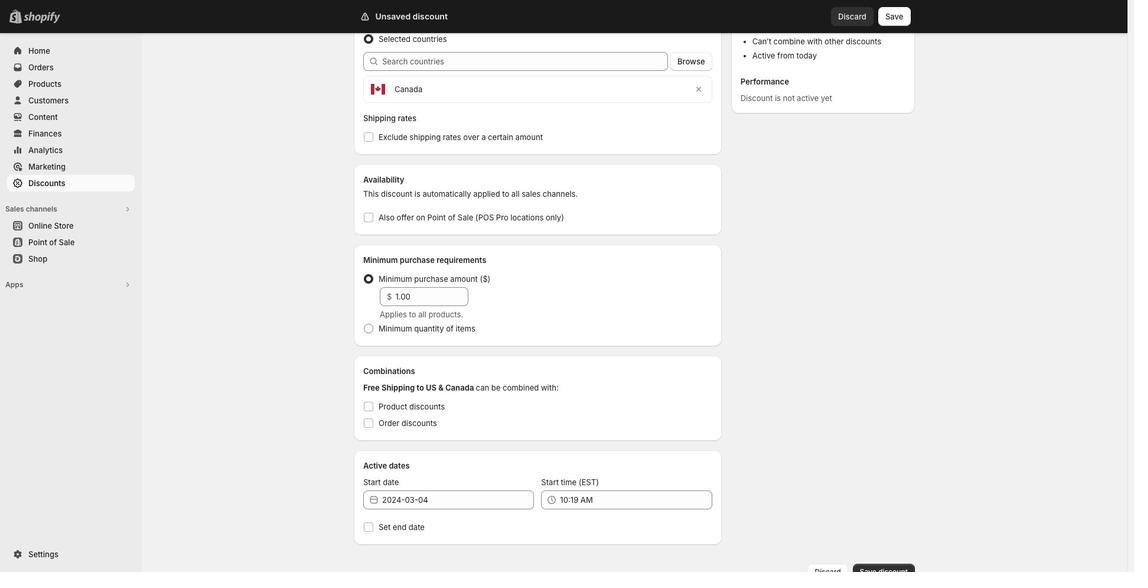 Task type: describe. For each thing, give the bounding box(es) containing it.
Search countries text field
[[382, 52, 669, 71]]

Enter time text field
[[561, 491, 713, 510]]

shopify image
[[24, 12, 60, 24]]



Task type: vqa. For each thing, say whether or not it's contained in the screenshot.
the Enter time text box
yes



Task type: locate. For each thing, give the bounding box(es) containing it.
0.00 text field
[[396, 287, 469, 306]]

YYYY-MM-DD text field
[[382, 491, 535, 510]]



